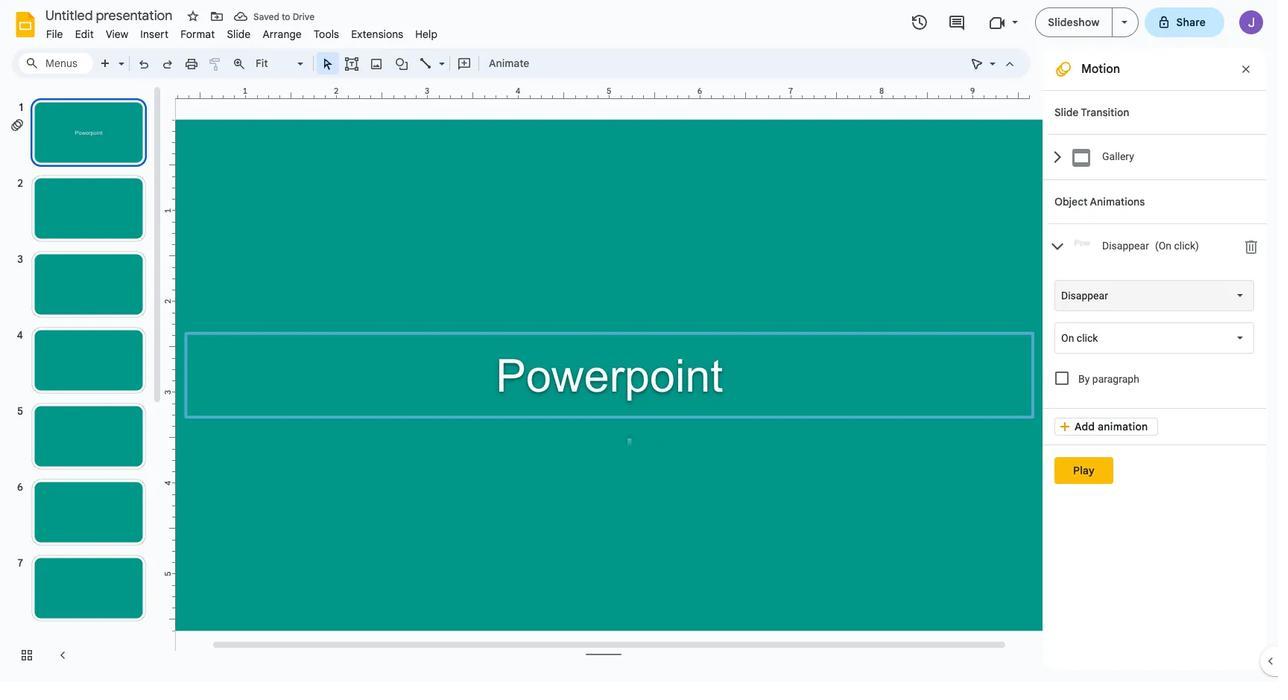 Task type: vqa. For each thing, say whether or not it's contained in the screenshot.
search box
no



Task type: describe. For each thing, give the bounding box(es) containing it.
By paragraph checkbox
[[1056, 372, 1069, 385]]

mode and view toolbar
[[966, 48, 1022, 78]]

by
[[1079, 374, 1090, 385]]

format menu item
[[175, 25, 221, 43]]

slide transition
[[1055, 106, 1130, 119]]

motion section
[[1043, 48, 1267, 671]]

tab inside object animations tab list
[[1049, 224, 1267, 269]]

tools menu item
[[308, 25, 345, 43]]

format
[[181, 28, 215, 41]]

animate
[[489, 57, 530, 70]]

share
[[1177, 16, 1206, 29]]

Zoom field
[[251, 53, 310, 75]]

add
[[1075, 421, 1095, 434]]

new slide with layout image
[[115, 54, 125, 59]]

paragraph
[[1093, 374, 1140, 385]]

saved to drive
[[253, 11, 315, 22]]

menu bar banner
[[0, 0, 1279, 683]]

file menu item
[[40, 25, 69, 43]]

presentation options image
[[1122, 21, 1128, 24]]

file
[[46, 28, 63, 41]]

play
[[1074, 464, 1095, 478]]

add animation
[[1075, 421, 1149, 434]]

Rename text field
[[40, 6, 181, 24]]

play button
[[1055, 458, 1114, 485]]

help menu item
[[410, 25, 444, 43]]

object animations
[[1055, 195, 1145, 209]]

Menus field
[[19, 53, 93, 74]]

slide menu item
[[221, 25, 257, 43]]

arrange
[[263, 28, 302, 41]]



Task type: locate. For each thing, give the bounding box(es) containing it.
to
[[282, 11, 290, 22]]

gallery
[[1103, 151, 1135, 163]]

0 horizontal spatial slide
[[227, 28, 251, 41]]

1 vertical spatial slide
[[1055, 106, 1079, 119]]

menu bar containing file
[[40, 19, 444, 44]]

disappear up the click
[[1062, 290, 1109, 302]]

disappear inside list box
[[1062, 290, 1109, 302]]

tab panel containing disappear
[[1048, 269, 1267, 409]]

slide down the saved to drive button
[[227, 28, 251, 41]]

slide for slide
[[227, 28, 251, 41]]

insert menu item
[[134, 25, 175, 43]]

shape image
[[393, 53, 410, 74]]

disappear left (on
[[1103, 240, 1150, 252]]

menu bar inside menu bar banner
[[40, 19, 444, 44]]

disappear for disappear (on click)
[[1103, 240, 1150, 252]]

slideshow
[[1049, 16, 1100, 29]]

object animations tab list
[[1043, 180, 1267, 409]]

animate button
[[482, 52, 536, 75]]

menu bar
[[40, 19, 444, 44]]

motion application
[[0, 0, 1279, 683]]

animation
[[1098, 421, 1149, 434]]

motion
[[1082, 62, 1121, 77]]

help
[[415, 28, 438, 41]]

slide inside motion section
[[1055, 106, 1079, 119]]

tab panel
[[1048, 269, 1267, 409]]

gallery tab
[[1049, 134, 1267, 180]]

edit
[[75, 28, 94, 41]]

Star checkbox
[[183, 6, 204, 27]]

navigation inside motion application
[[0, 84, 164, 683]]

tab panel inside object animations tab list
[[1048, 269, 1267, 409]]

view menu item
[[100, 25, 134, 43]]

disappear for disappear
[[1062, 290, 1109, 302]]

disappear inside tab
[[1103, 240, 1150, 252]]

insert image image
[[368, 53, 385, 74]]

main toolbar
[[92, 52, 537, 75]]

slide for slide transition
[[1055, 106, 1079, 119]]

on click option
[[1062, 331, 1099, 346]]

slide
[[227, 28, 251, 41], [1055, 106, 1079, 119]]

saved
[[253, 11, 280, 22]]

(on
[[1156, 240, 1172, 252]]

transition
[[1081, 106, 1130, 119]]

1 vertical spatial disappear
[[1062, 290, 1109, 302]]

0 vertical spatial slide
[[227, 28, 251, 41]]

view
[[106, 28, 128, 41]]

disappear (on click)
[[1103, 240, 1200, 252]]

Zoom text field
[[253, 53, 295, 74]]

on
[[1062, 333, 1075, 344]]

tab
[[1049, 224, 1267, 269]]

insert
[[140, 28, 169, 41]]

extensions
[[351, 28, 404, 41]]

animations
[[1090, 195, 1145, 209]]

add animation button
[[1055, 418, 1158, 436]]

click
[[1077, 333, 1099, 344]]

drive
[[293, 11, 315, 22]]

slide inside menu item
[[227, 28, 251, 41]]

disappear
[[1103, 240, 1150, 252], [1062, 290, 1109, 302]]

arrange menu item
[[257, 25, 308, 43]]

saved to drive button
[[230, 6, 318, 27]]

disappear option
[[1062, 289, 1109, 303]]

on click
[[1062, 333, 1099, 344]]

object
[[1055, 195, 1088, 209]]

tab containing disappear
[[1049, 224, 1267, 269]]

select line image
[[435, 54, 445, 59]]

1 horizontal spatial slide
[[1055, 106, 1079, 119]]

tools
[[314, 28, 339, 41]]

extensions menu item
[[345, 25, 410, 43]]

edit menu item
[[69, 25, 100, 43]]

navigation
[[0, 84, 164, 683]]

slideshow button
[[1036, 7, 1113, 37]]

slide left transition
[[1055, 106, 1079, 119]]

click)
[[1175, 240, 1200, 252]]

0 vertical spatial disappear
[[1103, 240, 1150, 252]]

share button
[[1145, 7, 1225, 37]]

disappear list box
[[1055, 280, 1255, 312]]

by paragraph
[[1079, 374, 1140, 385]]



